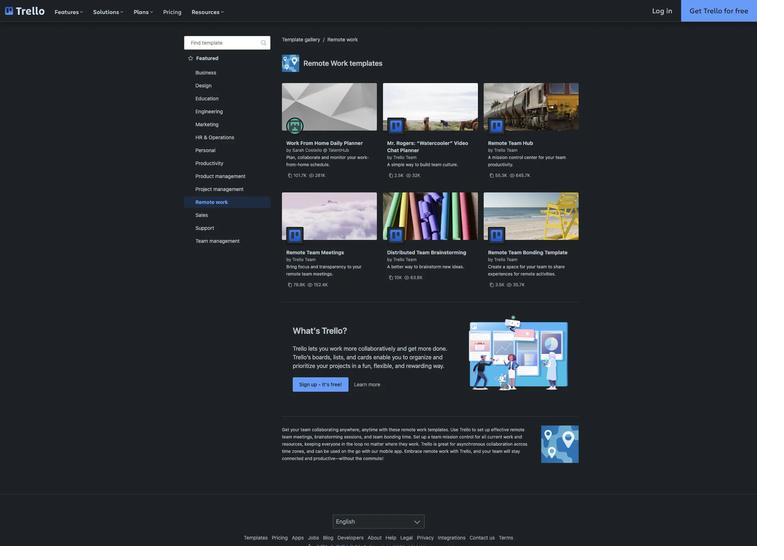 Task type: locate. For each thing, give the bounding box(es) containing it.
work inside work from home daily planner by sarah costello @ talenthub plan, collaborate and monitor your work- from-home schedule.
[[287, 140, 300, 146]]

1 vertical spatial way
[[405, 264, 413, 270]]

jobs
[[308, 535, 319, 541]]

apps link
[[292, 535, 304, 541]]

remote work icon image down template gallery
[[282, 55, 300, 72]]

by up create
[[489, 257, 494, 262]]

from-
[[287, 162, 298, 167]]

0 vertical spatial in
[[667, 6, 673, 15]]

trello team image up "mr."
[[388, 118, 405, 135]]

a left fun,
[[358, 363, 361, 369]]

to up 63.8k
[[414, 264, 419, 270]]

0 horizontal spatial control
[[460, 435, 474, 440]]

your left work-
[[347, 155, 356, 160]]

0 vertical spatial management
[[216, 173, 246, 179]]

trello team image
[[388, 118, 405, 135], [287, 227, 304, 244], [388, 227, 405, 244]]

by inside remote team hub by trello team a mission control center for your team productivity.
[[489, 148, 494, 153]]

trello up better
[[394, 257, 405, 262]]

1 horizontal spatial with
[[379, 427, 388, 433]]

1 vertical spatial get
[[282, 427, 290, 433]]

1 horizontal spatial in
[[352, 363, 357, 369]]

simple
[[392, 162, 405, 167]]

152.4k
[[314, 282, 328, 288]]

a inside trello lets you work more collaboratively and get more done. trello's boards, lists, and cards enable you to organize and prioritize your projects in a fun, flexible, and rewarding way.
[[358, 363, 361, 369]]

management for team management
[[210, 238, 240, 244]]

1 horizontal spatial planner
[[401, 147, 420, 153]]

1 vertical spatial pricing link
[[272, 535, 288, 541]]

pricing left apps
[[272, 535, 288, 541]]

get up resources,
[[282, 427, 290, 433]]

1 vertical spatial you
[[392, 354, 402, 361]]

with down no
[[362, 449, 371, 454]]

the
[[347, 442, 353, 447], [348, 449, 355, 454], [356, 456, 362, 462]]

team inside remote team hub by trello team a mission control center for your team productivity.
[[556, 155, 566, 160]]

get for get your team collaborating anywhere, anytime with these remote work templates. use trello to set up effective remote team meetings, brainstorming sessions, and team bonding time. set up a team mission control for all current work and resources, keeping everyone in the loop no matter where they work. trello is great for asynchronous collaboration across time zones, and can be used on the go with our mobile app. embrace remote work with trello, and your team will stay connected and productive—without the commute!
[[282, 427, 290, 433]]

1 vertical spatial mission
[[443, 435, 459, 440]]

to inside the remote team meetings by trello team bring focus and transparency to your remote team meetings.
[[348, 264, 352, 270]]

template up share in the top right of the page
[[545, 250, 568, 256]]

resources,
[[282, 442, 304, 447]]

pricing link left apps
[[272, 535, 288, 541]]

0 horizontal spatial remote work icon image
[[282, 55, 300, 72]]

featured
[[197, 55, 219, 61]]

1 horizontal spatial control
[[509, 155, 524, 160]]

0 vertical spatial way
[[406, 162, 414, 167]]

your down the bonding
[[527, 264, 536, 270]]

template gallery
[[282, 36, 321, 42]]

template left "gallery"
[[282, 36, 304, 42]]

and right 'focus' in the left top of the page
[[311, 264, 319, 270]]

1 vertical spatial management
[[214, 186, 244, 192]]

a up productivity.
[[489, 155, 491, 160]]

0 horizontal spatial up
[[311, 382, 317, 388]]

1 horizontal spatial pricing link
[[272, 535, 288, 541]]

1 vertical spatial remote work icon image
[[533, 426, 579, 463]]

1 vertical spatial control
[[460, 435, 474, 440]]

way right simple
[[406, 162, 414, 167]]

trello up trello's
[[293, 346, 307, 352]]

can
[[316, 449, 323, 454]]

1 vertical spatial a
[[358, 363, 361, 369]]

planner inside work from home daily planner by sarah costello @ talenthub plan, collaborate and monitor your work- from-home schedule.
[[344, 140, 363, 146]]

mission inside get your team collaborating anywhere, anytime with these remote work templates. use trello to set up effective remote team meetings, brainstorming sessions, and team bonding time. set up a team mission control for all current work and resources, keeping everyone in the loop no matter where they work. trello is great for asynchronous collaboration across time zones, and can be used on the go with our mobile app. embrace remote work with trello, and your team will stay connected and productive—without the commute!
[[443, 435, 459, 440]]

your right center
[[546, 155, 555, 160]]

0 vertical spatial up
[[311, 382, 317, 388]]

remote up bring
[[287, 250, 306, 256]]

collaborating
[[312, 427, 339, 433]]

remote work inside 'link'
[[196, 199, 228, 205]]

used
[[331, 449, 340, 454]]

with
[[379, 427, 388, 433], [362, 449, 371, 454], [450, 449, 459, 454]]

more right learn
[[369, 382, 381, 388]]

remote down "gallery"
[[304, 59, 329, 67]]

personal
[[196, 147, 216, 153]]

your inside remote team bonding template by trello team create a space for your team to share experiences for remote activities.
[[527, 264, 536, 270]]

fun,
[[363, 363, 373, 369]]

remote inside remote team bonding template by trello team create a space for your team to share experiences for remote activities.
[[489, 250, 508, 256]]

remote inside the remote team meetings by trello team bring focus and transparency to your remote team meetings.
[[287, 250, 306, 256]]

planner inside mr. rogers: "watercooler" video chat planner by trello team a simple way to build team culture.
[[401, 147, 420, 153]]

a down templates.
[[428, 435, 431, 440]]

and down zones,
[[305, 456, 313, 462]]

2 vertical spatial a
[[388, 264, 391, 270]]

work
[[347, 36, 358, 42], [216, 199, 228, 205], [330, 346, 343, 352], [417, 427, 427, 433], [504, 435, 514, 440], [439, 449, 449, 454]]

0 vertical spatial remote work link
[[328, 36, 358, 42]]

productive—without
[[314, 456, 355, 462]]

bonding
[[523, 250, 544, 256]]

a inside remote team bonding template by trello team create a space for your team to share experiences for remote activities.
[[503, 264, 506, 270]]

trello up create
[[495, 257, 506, 262]]

in left fun,
[[352, 363, 357, 369]]

0 vertical spatial a
[[489, 155, 491, 160]]

0 horizontal spatial in
[[342, 442, 346, 447]]

1 vertical spatial a
[[388, 162, 391, 167]]

work up sarah
[[287, 140, 300, 146]]

1 vertical spatial remote work
[[196, 199, 228, 205]]

remote work icon image right across
[[533, 426, 579, 463]]

templates
[[350, 59, 383, 67]]

0 vertical spatial you
[[319, 346, 329, 352]]

remote down project
[[196, 199, 215, 205]]

learn
[[354, 382, 368, 388]]

pricing link right plans
[[158, 0, 187, 22]]

a for distributed team brainstorming
[[388, 264, 391, 270]]

trello up 'focus' in the left top of the page
[[293, 257, 304, 262]]

to left set
[[472, 427, 477, 433]]

get trello for free link
[[682, 0, 758, 22]]

focus
[[299, 264, 310, 270]]

and down keeping
[[307, 449, 314, 454]]

your inside trello lets you work more collaboratively and get more done. trello's boards, lists, and cards enable you to organize and prioritize your projects in a fun, flexible, and rewarding way.
[[317, 363, 328, 369]]

connected
[[282, 456, 304, 462]]

645.7k
[[516, 173, 531, 178]]

0 vertical spatial planner
[[344, 140, 363, 146]]

team up activities.
[[537, 264, 548, 270]]

0 horizontal spatial remote work
[[196, 199, 228, 205]]

featured link
[[184, 53, 271, 64]]

work up remote work templates
[[347, 36, 358, 42]]

0 horizontal spatial pricing link
[[158, 0, 187, 22]]

sarah costello @ talenthub image
[[287, 118, 304, 135]]

terms
[[499, 535, 514, 541]]

mr. rogers: "watercooler" video chat planner by trello team a simple way to build team culture.
[[388, 140, 469, 167]]

1 horizontal spatial mission
[[493, 155, 508, 160]]

team down "collaboration"
[[493, 449, 503, 454]]

and right lists,
[[347, 354, 356, 361]]

trello inside distributed team brainstorming by trello team a better way to brainstorm new ideas.
[[394, 257, 405, 262]]

remote inside the remote team meetings by trello team bring focus and transparency to your remote team meetings.
[[287, 271, 301, 277]]

remote up time.
[[402, 427, 416, 433]]

current
[[488, 435, 503, 440]]

your right transparency
[[353, 264, 362, 270]]

management down the 'productivity' 'link'
[[216, 173, 246, 179]]

sarah
[[293, 148, 304, 153]]

a inside distributed team brainstorming by trello team a better way to brainstorm new ideas.
[[388, 264, 391, 270]]

remote up 35.7k
[[521, 271, 536, 277]]

to right transparency
[[348, 264, 352, 270]]

0 vertical spatial work
[[331, 59, 348, 67]]

1 vertical spatial planner
[[401, 147, 420, 153]]

mission up productivity.
[[493, 155, 508, 160]]

a inside remote team hub by trello team a mission control center for your team productivity.
[[489, 155, 491, 160]]

distributed team brainstorming by trello team a better way to brainstorm new ideas.
[[388, 250, 467, 270]]

2 vertical spatial in
[[342, 442, 346, 447]]

home
[[298, 162, 309, 167]]

trello inside remote team hub by trello team a mission control center for your team productivity.
[[495, 148, 506, 153]]

0 horizontal spatial remote work link
[[184, 197, 271, 208]]

0 horizontal spatial planner
[[344, 140, 363, 146]]

the right the on
[[348, 449, 355, 454]]

1 horizontal spatial you
[[392, 354, 402, 361]]

get trello for free
[[690, 6, 749, 15]]

2 horizontal spatial a
[[503, 264, 506, 270]]

1 horizontal spatial template
[[545, 250, 568, 256]]

product management link
[[184, 171, 271, 182]]

pricing
[[163, 8, 182, 15], [272, 535, 288, 541]]

embrace
[[405, 449, 423, 454]]

productivity link
[[184, 158, 271, 169]]

log in link
[[644, 0, 682, 22]]

your down boards,
[[317, 363, 328, 369]]

for right center
[[539, 155, 545, 160]]

1 vertical spatial template
[[545, 250, 568, 256]]

get right log in
[[690, 6, 703, 15]]

team
[[509, 140, 522, 146], [507, 148, 518, 153], [406, 155, 417, 160], [196, 238, 208, 244], [307, 250, 320, 256], [417, 250, 430, 256], [509, 250, 522, 256], [305, 257, 316, 262], [406, 257, 417, 262], [507, 257, 518, 262]]

2 vertical spatial up
[[422, 435, 427, 440]]

trello left free at the right top of the page
[[704, 6, 723, 15]]

hr & operations link
[[184, 132, 271, 143]]

remote for hub
[[489, 140, 508, 146]]

more up lists,
[[344, 346, 357, 352]]

your inside the remote team meetings by trello team bring focus and transparency to your remote team meetings.
[[353, 264, 362, 270]]

remote inside remote team hub by trello team a mission control center for your team productivity.
[[489, 140, 508, 146]]

remote work icon image
[[282, 55, 300, 72], [533, 426, 579, 463]]

organize
[[410, 354, 432, 361]]

work
[[331, 59, 348, 67], [287, 140, 300, 146]]

way right better
[[405, 264, 413, 270]]

management
[[216, 173, 246, 179], [214, 186, 244, 192], [210, 238, 240, 244]]

trello up simple
[[394, 155, 405, 160]]

control left center
[[509, 155, 524, 160]]

video
[[454, 140, 469, 146]]

by inside distributed team brainstorming by trello team a better way to brainstorm new ideas.
[[388, 257, 393, 262]]

and up no
[[364, 435, 372, 440]]

templates link
[[244, 535, 268, 541]]

and
[[322, 155, 329, 160], [311, 264, 319, 270], [397, 346, 407, 352], [347, 354, 356, 361], [434, 354, 443, 361], [395, 363, 405, 369], [364, 435, 372, 440], [515, 435, 523, 440], [307, 449, 314, 454], [474, 449, 481, 454], [305, 456, 313, 462]]

free
[[736, 6, 749, 15]]

1 horizontal spatial remote work
[[328, 36, 358, 42]]

better
[[392, 264, 404, 270]]

where
[[385, 442, 398, 447]]

the down sessions,
[[347, 442, 353, 447]]

template inside remote team bonding template by trello team create a space for your team to share experiences for remote activities.
[[545, 250, 568, 256]]

remote work
[[328, 36, 358, 42], [196, 199, 228, 205]]

work up lists,
[[330, 346, 343, 352]]

stay
[[512, 449, 521, 454]]

-
[[319, 382, 321, 388]]

enable
[[374, 354, 391, 361]]

0 horizontal spatial get
[[282, 427, 290, 433]]

team inside remote team bonding template by trello team create a space for your team to share experiences for remote activities.
[[537, 264, 548, 270]]

0 vertical spatial remote work
[[328, 36, 358, 42]]

0 vertical spatial mission
[[493, 155, 508, 160]]

1 horizontal spatial remote work link
[[328, 36, 358, 42]]

0 horizontal spatial a
[[358, 363, 361, 369]]

way inside mr. rogers: "watercooler" video chat planner by trello team a simple way to build team culture.
[[406, 162, 414, 167]]

management for product management
[[216, 173, 246, 179]]

101.7k
[[294, 173, 307, 178]]

mr.
[[388, 140, 396, 146]]

and down asynchronous
[[474, 449, 481, 454]]

to left organize
[[403, 354, 408, 361]]

in right log
[[667, 6, 673, 15]]

0 horizontal spatial mission
[[443, 435, 459, 440]]

trello inside remote team bonding template by trello team create a space for your team to share experiences for remote activities.
[[495, 257, 506, 262]]

a left better
[[388, 264, 391, 270]]

remote work link down project management link on the left of the page
[[184, 197, 271, 208]]

effective
[[492, 427, 509, 433]]

to inside mr. rogers: "watercooler" video chat planner by trello team a simple way to build team culture.
[[415, 162, 419, 167]]

Find template field
[[184, 36, 271, 50]]

productivity.
[[489, 162, 514, 167]]

0 vertical spatial a
[[503, 264, 506, 270]]

by down the chat
[[388, 155, 393, 160]]

blog link
[[323, 535, 334, 541]]

team inside mr. rogers: "watercooler" video chat planner by trello team a simple way to build team culture.
[[406, 155, 417, 160]]

planner down rogers: at top
[[401, 147, 420, 153]]

chat
[[388, 147, 399, 153]]

get your team collaborating anywhere, anytime with these remote work templates. use trello to set up effective remote team meetings, brainstorming sessions, and team bonding time. set up a team mission control for all current work and resources, keeping everyone in the loop no matter where they work. trello is great for asynchronous collaboration across time zones, and can be used on the go with our mobile app. embrace remote work with trello, and your team will stay connected and productive—without the commute!
[[282, 427, 528, 462]]

pricing link
[[158, 0, 187, 22], [272, 535, 288, 541]]

remote down the is
[[424, 449, 438, 454]]

to inside distributed team brainstorming by trello team a better way to brainstorm new ideas.
[[414, 264, 419, 270]]

0 vertical spatial pricing
[[163, 8, 182, 15]]

1 horizontal spatial up
[[422, 435, 427, 440]]

collaboratively
[[359, 346, 396, 352]]

for inside remote team hub by trello team a mission control center for your team productivity.
[[539, 155, 545, 160]]

1 trello team image from the top
[[489, 118, 506, 135]]

remote work up remote work templates
[[328, 36, 358, 42]]

trello team image up distributed in the top right of the page
[[388, 227, 405, 244]]

way inside distributed team brainstorming by trello team a better way to brainstorm new ideas.
[[405, 264, 413, 270]]

by up plan, on the left top of page
[[287, 148, 292, 153]]

planner
[[344, 140, 363, 146], [401, 147, 420, 153]]

0 vertical spatial control
[[509, 155, 524, 160]]

with left trello,
[[450, 449, 459, 454]]

for left all
[[475, 435, 481, 440]]

for right space
[[520, 264, 526, 270]]

your inside work from home daily planner by sarah costello @ talenthub plan, collaborate and monitor your work- from-home schedule.
[[347, 155, 356, 160]]

0 vertical spatial get
[[690, 6, 703, 15]]

you right enable
[[392, 354, 402, 361]]

done.
[[433, 346, 448, 352]]

a inside mr. rogers: "watercooler" video chat planner by trello team a simple way to build team culture.
[[388, 162, 391, 167]]

trello team image up bring
[[287, 227, 304, 244]]

remote work down project management
[[196, 199, 228, 205]]

0 horizontal spatial template
[[282, 36, 304, 42]]

management down support link
[[210, 238, 240, 244]]

remote work for top remote work 'link'
[[328, 36, 358, 42]]

more
[[344, 346, 357, 352], [419, 346, 432, 352], [369, 382, 381, 388]]

work down project management
[[216, 199, 228, 205]]

legal
[[401, 535, 413, 541]]

1 horizontal spatial get
[[690, 6, 703, 15]]

get inside get your team collaborating anywhere, anytime with these remote work templates. use trello to set up effective remote team meetings, brainstorming sessions, and team bonding time. set up a team mission control for all current work and resources, keeping everyone in the loop no matter where they work. trello is great for asynchronous collaboration across time zones, and can be used on the go with our mobile app. embrace remote work with trello, and your team will stay connected and productive—without the commute!
[[282, 427, 290, 433]]

project management
[[196, 186, 244, 192]]

2 vertical spatial a
[[428, 435, 431, 440]]

trello image
[[5, 7, 45, 15], [5, 7, 44, 15]]

trello team image
[[489, 118, 506, 135], [489, 227, 506, 244]]

a up "experiences"
[[503, 264, 506, 270]]

0 vertical spatial trello team image
[[489, 118, 506, 135]]

2 trello team image from the top
[[489, 227, 506, 244]]

and up across
[[515, 435, 523, 440]]

your
[[347, 155, 356, 160], [546, 155, 555, 160], [353, 264, 362, 270], [527, 264, 536, 270], [317, 363, 328, 369], [291, 427, 300, 433], [483, 449, 492, 454]]

1 horizontal spatial remote work icon image
[[533, 426, 579, 463]]

resources button
[[187, 0, 229, 22]]

0 horizontal spatial work
[[287, 140, 300, 146]]

you up boards,
[[319, 346, 329, 352]]

and down @
[[322, 155, 329, 160]]

1 horizontal spatial a
[[428, 435, 431, 440]]

a left simple
[[388, 162, 391, 167]]

mission down use
[[443, 435, 459, 440]]

remote down bring
[[287, 271, 301, 277]]

1 vertical spatial work
[[287, 140, 300, 146]]

contact us link
[[470, 535, 495, 541]]

trello team image for remote team hub
[[489, 118, 506, 135]]

in up the on
[[342, 442, 346, 447]]

2 vertical spatial management
[[210, 238, 240, 244]]

these
[[389, 427, 400, 433]]

rogers:
[[397, 140, 416, 146]]

daily
[[331, 140, 343, 146]]

trello up productivity.
[[495, 148, 506, 153]]

1 vertical spatial in
[[352, 363, 357, 369]]

control up asynchronous
[[460, 435, 474, 440]]

1 vertical spatial trello team image
[[489, 227, 506, 244]]

work inside trello lets you work more collaboratively and get more done. trello's boards, lists, and cards enable you to organize and prioritize your projects in a fun, flexible, and rewarding way.
[[330, 346, 343, 352]]

pricing right plans dropdown button
[[163, 8, 182, 15]]

0 vertical spatial pricing link
[[158, 0, 187, 22]]

2 horizontal spatial more
[[419, 346, 432, 352]]

1 horizontal spatial pricing
[[272, 535, 288, 541]]

set
[[478, 427, 484, 433]]

experiences
[[489, 271, 513, 277]]

2 horizontal spatial up
[[485, 427, 490, 433]]

1 vertical spatial up
[[485, 427, 490, 433]]

by inside the remote team meetings by trello team bring focus and transparency to your remote team meetings.
[[287, 257, 292, 262]]



Task type: vqa. For each thing, say whether or not it's contained in the screenshot.


Task type: describe. For each thing, give the bounding box(es) containing it.
log in
[[653, 6, 673, 15]]

project
[[196, 186, 212, 192]]

meetings,
[[294, 435, 314, 440]]

and up way.
[[434, 354, 443, 361]]

0 horizontal spatial you
[[319, 346, 329, 352]]

a for remote team hub
[[489, 155, 491, 160]]

contact
[[470, 535, 489, 541]]

log
[[653, 6, 665, 15]]

up inside button
[[311, 382, 317, 388]]

trello inside mr. rogers: "watercooler" video chat planner by trello team a simple way to build team culture.
[[394, 155, 405, 160]]

remote inside 'link'
[[196, 199, 215, 205]]

trello left the is
[[422, 442, 433, 447]]

0 horizontal spatial more
[[344, 346, 357, 352]]

work.
[[409, 442, 420, 447]]

for right great
[[450, 442, 456, 447]]

app.
[[395, 449, 404, 454]]

work down great
[[439, 449, 449, 454]]

hr
[[196, 134, 203, 140]]

support
[[196, 225, 215, 231]]

in inside trello lets you work more collaboratively and get more done. trello's boards, lists, and cards enable you to organize and prioritize your projects in a fun, flexible, and rewarding way.
[[352, 363, 357, 369]]

&
[[204, 134, 208, 140]]

blog
[[323, 535, 334, 541]]

trello team image for remote team bonding template
[[489, 227, 506, 244]]

by inside work from home daily planner by sarah costello @ talenthub plan, collaborate and monitor your work- from-home schedule.
[[287, 148, 292, 153]]

trello's
[[293, 354, 311, 361]]

projects
[[330, 363, 351, 369]]

what's trello?
[[293, 326, 347, 336]]

remote for templates
[[304, 59, 329, 67]]

0 vertical spatial the
[[347, 442, 353, 447]]

0 vertical spatial remote work icon image
[[282, 55, 300, 72]]

all
[[482, 435, 487, 440]]

across
[[515, 442, 528, 447]]

templates.
[[428, 427, 450, 433]]

collaborate
[[298, 155, 321, 160]]

hr & operations
[[196, 134, 235, 140]]

it's
[[322, 382, 330, 388]]

operations
[[209, 134, 235, 140]]

your inside remote team hub by trello team a mission control center for your team productivity.
[[546, 155, 555, 160]]

team up the is
[[432, 435, 442, 440]]

55.3k
[[496, 173, 508, 178]]

template
[[202, 40, 223, 46]]

and inside work from home daily planner by sarah costello @ talenthub plan, collaborate and monitor your work- from-home schedule.
[[322, 155, 329, 160]]

team up matter
[[373, 435, 383, 440]]

jobs link
[[308, 535, 319, 541]]

to inside remote team bonding template by trello team create a space for your team to share experiences for remote activities.
[[549, 264, 553, 270]]

solutions
[[93, 8, 119, 16]]

1 vertical spatial remote work link
[[184, 197, 271, 208]]

productivity
[[196, 160, 224, 166]]

0 horizontal spatial with
[[362, 449, 371, 454]]

team management
[[196, 238, 240, 244]]

in inside get your team collaborating anywhere, anytime with these remote work templates. use trello to set up effective remote team meetings, brainstorming sessions, and team bonding time. set up a team mission control for all current work and resources, keeping everyone in the loop no matter where they work. trello is great for asynchronous collaboration across time zones, and can be used on the go with our mobile app. embrace remote work with trello, and your team will stay connected and productive—without the commute!
[[342, 442, 346, 447]]

work up set
[[417, 427, 427, 433]]

privacy link
[[417, 535, 434, 541]]

trello team image for remote
[[287, 227, 304, 244]]

meetings
[[321, 250, 344, 256]]

by inside mr. rogers: "watercooler" video chat planner by trello team a simple way to build team culture.
[[388, 155, 393, 160]]

meetings.
[[314, 271, 334, 277]]

education link
[[184, 93, 271, 104]]

management for project management
[[214, 186, 244, 192]]

mission inside remote team hub by trello team a mission control center for your team productivity.
[[493, 155, 508, 160]]

learn more link
[[354, 382, 381, 388]]

hub
[[523, 140, 534, 146]]

trello right use
[[460, 427, 471, 433]]

trello?
[[322, 326, 347, 336]]

2.5k
[[395, 173, 404, 178]]

0 horizontal spatial pricing
[[163, 8, 182, 15]]

team up resources,
[[282, 435, 292, 440]]

matter
[[371, 442, 384, 447]]

distributed
[[388, 250, 416, 256]]

and left get
[[397, 346, 407, 352]]

remote right "gallery"
[[328, 36, 346, 42]]

boards,
[[313, 354, 332, 361]]

trello,
[[460, 449, 473, 454]]

costello
[[306, 148, 322, 153]]

build
[[421, 162, 431, 167]]

team inside the remote team meetings by trello team bring focus and transparency to your remote team meetings.
[[302, 271, 312, 277]]

us
[[490, 535, 495, 541]]

trello lets you work more collaboratively and get more done. trello's boards, lists, and cards enable you to organize and prioritize your projects in a fun, flexible, and rewarding way.
[[293, 346, 448, 369]]

talenthub
[[329, 148, 349, 153]]

bonding
[[385, 435, 401, 440]]

about link
[[368, 535, 382, 541]]

gallery
[[305, 36, 321, 42]]

work down effective
[[504, 435, 514, 440]]

everyone
[[322, 442, 341, 447]]

a inside get your team collaborating anywhere, anytime with these remote work templates. use trello to set up effective remote team meetings, brainstorming sessions, and team bonding time. set up a team mission control for all current work and resources, keeping everyone in the loop no matter where they work. trello is great for asynchronous collaboration across time zones, and can be used on the go with our mobile app. embrace remote work with trello, and your team will stay connected and productive—without the commute!
[[428, 435, 431, 440]]

product management
[[196, 173, 246, 179]]

remote team meetings by trello team bring focus and transparency to your remote team meetings.
[[287, 250, 362, 277]]

10k
[[395, 275, 402, 280]]

help link
[[386, 535, 397, 541]]

trello inside trello lets you work more collaboratively and get more done. trello's boards, lists, and cards enable you to organize and prioritize your projects in a fun, flexible, and rewarding way.
[[293, 346, 307, 352]]

remote team hub by trello team a mission control center for your team productivity.
[[489, 140, 566, 167]]

1 horizontal spatial work
[[331, 59, 348, 67]]

lets
[[309, 346, 318, 352]]

sign
[[300, 382, 310, 388]]

will
[[504, 449, 511, 454]]

create
[[489, 264, 502, 270]]

2 horizontal spatial in
[[667, 6, 673, 15]]

design
[[196, 82, 212, 89]]

your up meetings,
[[291, 427, 300, 433]]

apps
[[292, 535, 304, 541]]

mobile
[[380, 449, 393, 454]]

remote work for the bottom remote work 'link'
[[196, 199, 228, 205]]

control inside remote team hub by trello team a mission control center for your team productivity.
[[509, 155, 524, 160]]

trello inside the remote team meetings by trello team bring focus and transparency to your remote team meetings.
[[293, 257, 304, 262]]

trello team image for distributed
[[388, 227, 405, 244]]

and inside the remote team meetings by trello team bring focus and transparency to your remote team meetings.
[[311, 264, 319, 270]]

share
[[554, 264, 565, 270]]

remote up across
[[511, 427, 525, 433]]

1 vertical spatial pricing
[[272, 535, 288, 541]]

learn more
[[354, 382, 381, 388]]

features
[[55, 8, 79, 16]]

team inside mr. rogers: "watercooler" video chat planner by trello team a simple way to build team culture.
[[432, 162, 442, 167]]

brainstorming
[[315, 435, 343, 440]]

zones,
[[292, 449, 306, 454]]

remote for meetings
[[287, 250, 306, 256]]

0 vertical spatial template
[[282, 36, 304, 42]]

time.
[[402, 435, 413, 440]]

marketing
[[196, 121, 219, 127]]

our
[[372, 449, 379, 454]]

personal link
[[184, 145, 271, 156]]

for left free at the right top of the page
[[725, 6, 734, 15]]

control inside get your team collaborating anywhere, anytime with these remote work templates. use trello to set up effective remote team meetings, brainstorming sessions, and team bonding time. set up a team mission control for all current work and resources, keeping everyone in the loop no matter where they work. trello is great for asynchronous collaboration across time zones, and can be used on the go with our mobile app. embrace remote work with trello, and your team will stay connected and productive—without the commute!
[[460, 435, 474, 440]]

to inside get your team collaborating anywhere, anytime with these remote work templates. use trello to set up effective remote team meetings, brainstorming sessions, and team bonding time. set up a team mission control for all current work and resources, keeping everyone in the loop no matter where they work. trello is great for asynchronous collaboration across time zones, and can be used on the go with our mobile app. embrace remote work with trello, and your team will stay connected and productive—without the commute!
[[472, 427, 477, 433]]

to inside trello lets you work more collaboratively and get more done. trello's boards, lists, and cards enable you to organize and prioritize your projects in a fun, flexible, and rewarding way.
[[403, 354, 408, 361]]

integrations
[[438, 535, 466, 541]]

your down all
[[483, 449, 492, 454]]

1 horizontal spatial more
[[369, 382, 381, 388]]

lists,
[[334, 354, 345, 361]]

go
[[356, 449, 361, 454]]

for down space
[[514, 271, 520, 277]]

sales link
[[184, 210, 271, 221]]

2 horizontal spatial with
[[450, 449, 459, 454]]

home
[[315, 140, 329, 146]]

and right the "flexible,"
[[395, 363, 405, 369]]

free!
[[331, 382, 342, 388]]

1 vertical spatial the
[[348, 449, 355, 454]]

by inside remote team bonding template by trello team create a space for your team to share experiences for remote activities.
[[489, 257, 494, 262]]

template gallery link
[[282, 36, 321, 42]]

sign up - it's free!
[[300, 382, 342, 388]]

get for get trello for free
[[690, 6, 703, 15]]

team up meetings,
[[301, 427, 311, 433]]

engineering link
[[184, 106, 271, 117]]

trello team image for mr.
[[388, 118, 405, 135]]

brainstorm
[[420, 264, 442, 270]]

2 vertical spatial the
[[356, 456, 362, 462]]

integrations link
[[438, 535, 466, 541]]

prioritize
[[293, 363, 316, 369]]

privacy
[[417, 535, 434, 541]]

plan,
[[287, 155, 297, 160]]

remote for bonding
[[489, 250, 508, 256]]

work inside 'link'
[[216, 199, 228, 205]]

solutions button
[[88, 0, 129, 22]]

monitor
[[331, 155, 346, 160]]

remote inside remote team bonding template by trello team create a space for your team to share experiences for remote activities.
[[521, 271, 536, 277]]



